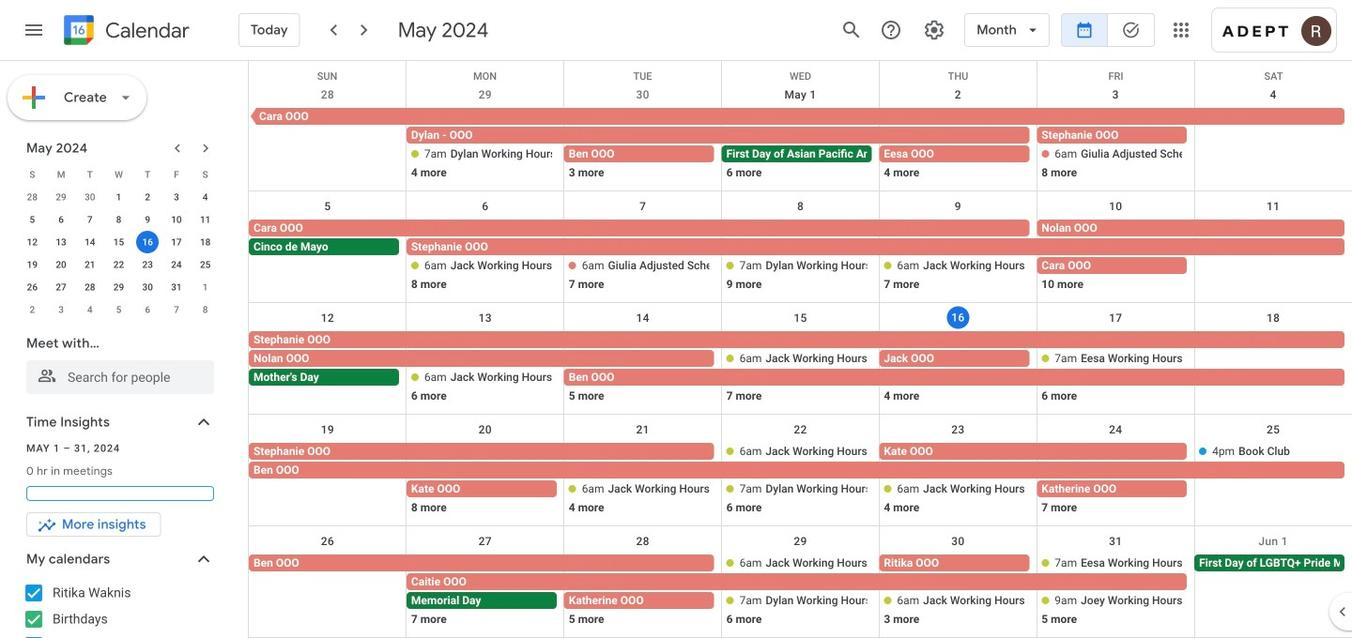 Task type: locate. For each thing, give the bounding box(es) containing it.
calendar element
[[60, 11, 190, 53]]

heading
[[101, 19, 190, 42]]

31 element
[[165, 276, 188, 299]]

30 element
[[136, 276, 159, 299]]

my calendars list
[[4, 579, 233, 639]]

main drawer image
[[23, 19, 45, 41]]

grid
[[248, 61, 1352, 639]]

8 element
[[108, 208, 130, 231]]

cell
[[407, 108, 1037, 183], [564, 108, 722, 183], [722, 108, 880, 183], [879, 108, 1037, 183], [1037, 108, 1195, 183], [1195, 108, 1352, 183], [249, 220, 1037, 295], [407, 220, 1352, 295], [564, 220, 722, 295], [722, 220, 880, 295], [879, 220, 1037, 295], [1037, 220, 1352, 295], [1195, 220, 1352, 295], [133, 231, 162, 254], [249, 332, 1352, 407], [407, 332, 564, 407], [564, 332, 1352, 407], [722, 332, 880, 407], [879, 332, 1037, 407], [1037, 332, 1195, 407], [1195, 332, 1352, 407], [249, 443, 1352, 518], [407, 443, 564, 518], [564, 443, 722, 518], [722, 443, 880, 518], [879, 443, 1195, 518], [1037, 443, 1195, 518], [407, 555, 1195, 630], [564, 555, 722, 630], [722, 555, 880, 630], [879, 555, 1037, 630], [1037, 555, 1195, 630]]

april 29 element
[[50, 186, 72, 208]]

23 element
[[136, 254, 159, 276]]

20 element
[[50, 254, 72, 276]]

row group
[[18, 186, 220, 321]]

17 element
[[165, 231, 188, 254]]

10 element
[[165, 208, 188, 231]]

june 6 element
[[136, 299, 159, 321]]

7 element
[[79, 208, 101, 231]]

june 5 element
[[108, 299, 130, 321]]

18 element
[[194, 231, 217, 254]]

26 element
[[21, 276, 44, 299]]

Search for people to meet text field
[[38, 361, 203, 394]]

15 element
[[108, 231, 130, 254]]

1 element
[[108, 186, 130, 208]]

6 element
[[50, 208, 72, 231]]

4 element
[[194, 186, 217, 208]]

28 element
[[79, 276, 101, 299]]

june 2 element
[[21, 299, 44, 321]]

heading inside calendar element
[[101, 19, 190, 42]]

None search field
[[0, 327, 233, 394]]

22 element
[[108, 254, 130, 276]]

row
[[249, 61, 1352, 82], [248, 80, 1352, 192], [18, 163, 220, 186], [18, 186, 220, 208], [249, 192, 1352, 303], [18, 208, 220, 231], [18, 231, 220, 254], [18, 254, 220, 276], [18, 276, 220, 299], [18, 299, 220, 321], [249, 303, 1352, 415], [249, 415, 1352, 527], [249, 527, 1352, 639]]

cell inside may 2024 grid
[[133, 231, 162, 254]]

12 element
[[21, 231, 44, 254]]

14 element
[[79, 231, 101, 254]]



Task type: describe. For each thing, give the bounding box(es) containing it.
27 element
[[50, 276, 72, 299]]

19 element
[[21, 254, 44, 276]]

24 element
[[165, 254, 188, 276]]

settings menu image
[[923, 19, 946, 41]]

april 30 element
[[79, 186, 101, 208]]

2 element
[[136, 186, 159, 208]]

3 element
[[165, 186, 188, 208]]

9 element
[[136, 208, 159, 231]]

29 element
[[108, 276, 130, 299]]

may 2024 grid
[[18, 163, 220, 321]]

june 1 element
[[194, 276, 217, 299]]

april 28 element
[[21, 186, 44, 208]]

5 element
[[21, 208, 44, 231]]

21 element
[[79, 254, 101, 276]]

june 4 element
[[79, 299, 101, 321]]

june 8 element
[[194, 299, 217, 321]]

11 element
[[194, 208, 217, 231]]

june 3 element
[[50, 299, 72, 321]]

13 element
[[50, 231, 72, 254]]

16, today element
[[136, 231, 159, 254]]

june 7 element
[[165, 299, 188, 321]]

25 element
[[194, 254, 217, 276]]



Task type: vqa. For each thing, say whether or not it's contained in the screenshot.
28 element
yes



